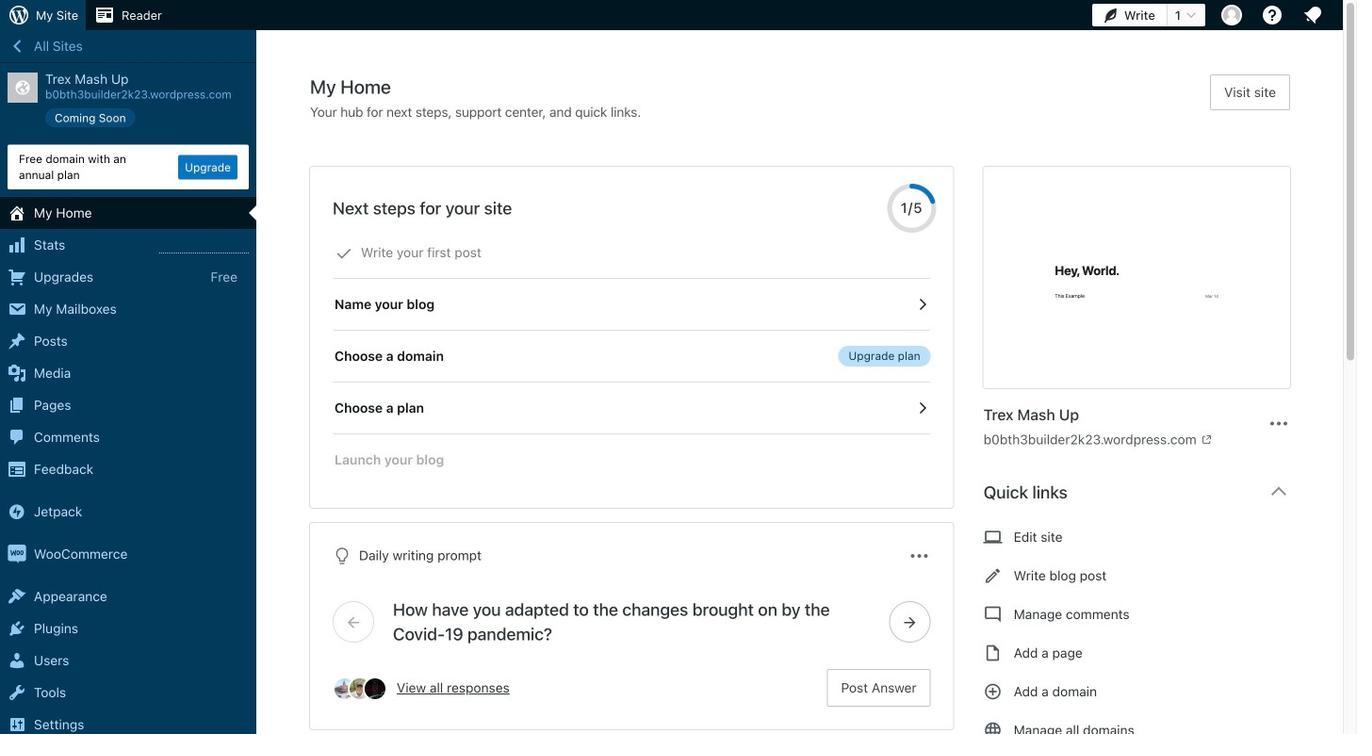 Task type: locate. For each thing, give the bounding box(es) containing it.
laptop image
[[984, 526, 1003, 549]]

more options for site trex mash up image
[[1268, 412, 1291, 435]]

1 vertical spatial img image
[[8, 545, 26, 564]]

progress bar
[[888, 184, 937, 233]]

1 img image from the top
[[8, 503, 26, 521]]

task enabled image
[[914, 400, 931, 417]]

insert_drive_file image
[[984, 642, 1003, 665]]

task complete image
[[336, 245, 353, 262]]

mode_comment image
[[984, 603, 1003, 626]]

answered users image
[[333, 677, 357, 701], [363, 677, 387, 701]]

highest hourly views 0 image
[[159, 241, 249, 254]]

manage your notifications image
[[1302, 4, 1325, 26]]

main content
[[310, 74, 1306, 734]]

img image
[[8, 503, 26, 521], [8, 545, 26, 564]]

1 horizontal spatial answered users image
[[363, 677, 387, 701]]

my profile image
[[1222, 5, 1243, 25]]

0 vertical spatial img image
[[8, 503, 26, 521]]

2 img image from the top
[[8, 545, 26, 564]]

0 horizontal spatial answered users image
[[333, 677, 357, 701]]



Task type: vqa. For each thing, say whether or not it's contained in the screenshot.
Show Previous Prompt image
yes



Task type: describe. For each thing, give the bounding box(es) containing it.
2 answered users image from the left
[[363, 677, 387, 701]]

toggle menu image
[[908, 545, 931, 568]]

show previous prompt image
[[345, 614, 362, 631]]

edit image
[[984, 565, 1003, 587]]

1 answered users image from the left
[[333, 677, 357, 701]]

help image
[[1261, 4, 1284, 26]]

answered users image
[[348, 677, 372, 701]]

task enabled image
[[914, 296, 931, 313]]

show next prompt image
[[902, 614, 919, 631]]

launchpad checklist element
[[333, 227, 931, 486]]



